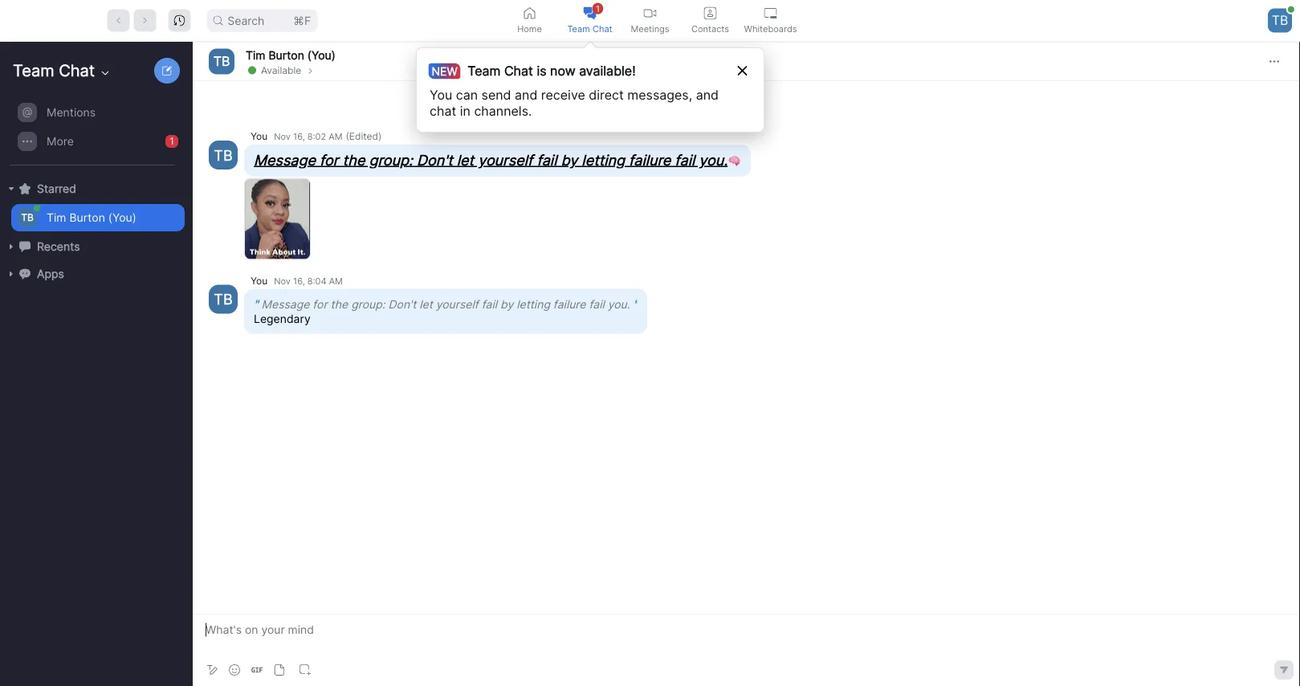 Task type: describe. For each thing, give the bounding box(es) containing it.
screenshot image
[[300, 664, 311, 676]]

meetings
[[631, 23, 670, 34]]

team chat is now available!
[[468, 63, 636, 78]]

team inside tab list
[[567, 23, 590, 34]]

1 horizontal spatial tim burton (you)
[[246, 48, 336, 62]]

in
[[460, 103, 471, 118]]

group: for message for the group: don't let yourself fail by letting failure fail you. legendary
[[351, 297, 385, 311]]

video on image
[[644, 7, 657, 20]]

available
[[261, 64, 301, 76]]

is
[[537, 63, 547, 78]]

legendary
[[254, 312, 311, 325]]

0 vertical spatial online image
[[248, 66, 256, 74]]

(you) inside tree
[[108, 211, 136, 225]]

tb inside tree
[[21, 212, 34, 223]]

let for message for the group: don't let yourself fail by letting failure fail you.
[[457, 151, 474, 169]]

history image
[[174, 15, 185, 26]]

chevron down small image
[[99, 67, 112, 80]]

search
[[228, 14, 265, 27]]

channels.
[[474, 103, 532, 118]]

tree containing mentions
[[0, 96, 190, 304]]

starred tree item
[[6, 175, 185, 202]]

1 chevron right small image from the top
[[306, 65, 315, 76]]

you for you nov 16, 8:04 am
[[251, 275, 268, 286]]

0 horizontal spatial team
[[13, 61, 54, 80]]

you can send and receive direct messages, and chat in channels.
[[430, 87, 719, 118]]

message image container, press arrow key to select images list
[[244, 177, 313, 261]]

am for you nov 16, 8:04 am
[[329, 276, 343, 286]]

chat inside "element"
[[504, 63, 533, 78]]

message image container, press arrow key to select images image
[[245, 179, 310, 259]]

letting for message for the group: don't let yourself fail by letting failure fail you.
[[582, 151, 625, 169]]

more
[[47, 135, 74, 148]]

yourself for message for the group: don't let yourself fail by letting failure fail you.
[[478, 151, 533, 169]]

magnifier image
[[213, 16, 223, 25]]

1 inside tree
[[170, 135, 174, 147]]

8:02
[[308, 131, 326, 142]]

1 vertical spatial team chat
[[13, 61, 95, 80]]

video on image
[[644, 7, 657, 20]]

chevron down small image
[[99, 67, 112, 80]]

⌘f
[[293, 14, 311, 27]]

by for message for the group: don't let yourself fail by letting failure fail you. legendary
[[501, 297, 514, 311]]

messages,
[[628, 87, 693, 102]]

16, for you nov 16, 8:02 am (edited)
[[293, 131, 305, 142]]

nov for you nov 16, 8:04 am
[[274, 276, 291, 286]]

team chat is now available! element
[[435, 61, 636, 80]]

send
[[482, 87, 511, 102]]

you can send and receive direct messages, and chat in channels. element
[[430, 87, 735, 119]]

you. for message for the group: don't let yourself fail by letting failure fail you. legendary
[[608, 297, 630, 311]]

(edited)
[[346, 131, 382, 142]]

now
[[550, 63, 576, 78]]

failure for message for the group: don't let yourself fail by letting failure fail you. legendary
[[553, 297, 586, 311]]

you nov 16, 8:04 am
[[251, 275, 343, 286]]

don't for message for the group: don't let yourself fail by letting failure fail you. legendary
[[388, 297, 416, 311]]

apps
[[37, 267, 64, 281]]

triangle right image for starred
[[6, 184, 16, 194]]

group: for message for the group: don't let yourself fail by letting failure fail you.
[[369, 151, 413, 169]]

0 horizontal spatial chat
[[59, 61, 95, 80]]

magnifier image
[[213, 16, 223, 25]]

you for you nov 16, 8:02 am (edited)
[[251, 131, 268, 142]]

triangle right image for apps
[[6, 269, 16, 279]]

message for the group: don't let yourself fail by letting failure fail you. legendary
[[254, 297, 630, 325]]

the for message for the group: don't let yourself fail by letting failure fail you. legendary
[[331, 297, 348, 311]]

you. for message for the group: don't let yourself fail by letting failure fail you.
[[699, 151, 728, 169]]

16, for you nov 16, 8:04 am
[[293, 276, 305, 286]]

contacts
[[692, 23, 729, 34]]



Task type: locate. For each thing, give the bounding box(es) containing it.
chat up available!
[[593, 23, 613, 34]]

close image
[[738, 66, 748, 76], [738, 66, 748, 76]]

new image
[[162, 66, 172, 76], [162, 66, 172, 76]]

message for message for the group: don't let yourself fail by letting failure fail you.
[[254, 151, 316, 169]]

and down team chat is now available! "element"
[[515, 87, 538, 102]]

home small image
[[523, 7, 536, 20], [523, 7, 536, 20]]

team chat up available!
[[567, 23, 613, 34]]

0 vertical spatial nov
[[274, 131, 291, 142]]

nov inside the "you nov 16, 8:04 am"
[[274, 276, 291, 286]]

home
[[517, 23, 542, 34]]

1 inside tab list
[[596, 3, 600, 14]]

tim up "available"
[[246, 48, 265, 62]]

team inside "element"
[[468, 63, 501, 78]]

and
[[515, 87, 538, 102], [696, 87, 719, 102]]

fail
[[537, 151, 557, 169], [675, 151, 695, 169], [482, 297, 497, 311], [589, 297, 605, 311]]

1
[[596, 3, 600, 14], [170, 135, 174, 147]]

emoji image
[[229, 664, 240, 676], [229, 664, 240, 676]]

burton
[[269, 48, 304, 62], [69, 211, 105, 225]]

1 vertical spatial group:
[[351, 297, 385, 311]]

chat left is
[[504, 63, 533, 78]]

2 16, from the top
[[293, 276, 305, 286]]

chat
[[593, 23, 613, 34], [59, 61, 95, 80], [504, 63, 533, 78]]

1 vertical spatial for
[[313, 297, 327, 311]]

tooltip containing team chat is now available!
[[416, 41, 765, 133]]

0 horizontal spatial don't
[[388, 297, 416, 311]]

group containing mentions
[[0, 98, 185, 165]]

recents tree item
[[6, 233, 185, 260]]

whiteboard small image
[[764, 7, 777, 20], [764, 7, 777, 20]]

0 vertical spatial don't
[[417, 151, 453, 169]]

1 horizontal spatial and
[[696, 87, 719, 102]]

team up send
[[468, 63, 501, 78]]

profile contact image
[[704, 7, 717, 20], [704, 7, 717, 20]]

1 vertical spatial don't
[[388, 297, 416, 311]]

group inside tree
[[0, 98, 185, 165]]

0 vertical spatial tim burton (you)
[[246, 48, 336, 62]]

1 down mentions button
[[170, 135, 174, 147]]

8:04
[[308, 276, 327, 286]]

message inside message for the group: don't let yourself fail by letting failure fail you. legendary
[[262, 297, 310, 311]]

group:
[[369, 151, 413, 169], [351, 297, 385, 311]]

mentions button
[[11, 99, 185, 126]]

yourself
[[478, 151, 533, 169], [436, 297, 479, 311]]

you up the 'chat'
[[430, 87, 452, 102]]

message down you nov 16, 8:02 am (edited)
[[254, 151, 316, 169]]

letting inside message for the group: don't let yourself fail by letting failure fail you. legendary
[[517, 297, 550, 311]]

the inside message for the group: don't let yourself fail by letting failure fail you. legendary
[[331, 297, 348, 311]]

you.
[[699, 151, 728, 169], [608, 297, 630, 311]]

1 horizontal spatial chat
[[504, 63, 533, 78]]

for down 8:04
[[313, 297, 327, 311]]

don't for message for the group: don't let yourself fail by letting failure fail you.
[[417, 151, 453, 169]]

0 horizontal spatial online image
[[34, 205, 40, 211]]

meetings button
[[620, 0, 680, 41]]

1 horizontal spatial you.
[[699, 151, 728, 169]]

1 am from the top
[[329, 131, 343, 142]]

(you) down ⌘f
[[308, 48, 336, 62]]

0 vertical spatial let
[[457, 151, 474, 169]]

1 vertical spatial 1
[[170, 135, 174, 147]]

0 vertical spatial tim
[[246, 48, 265, 62]]

for for message for the group: don't let yourself fail by letting failure fail you.
[[320, 151, 339, 169]]

0 horizontal spatial (you)
[[108, 211, 136, 225]]

1 vertical spatial nov
[[274, 276, 291, 286]]

online image down starred
[[34, 205, 40, 211]]

16, inside you nov 16, 8:02 am (edited)
[[293, 131, 305, 142]]

0 horizontal spatial letting
[[517, 297, 550, 311]]

0 horizontal spatial by
[[501, 297, 514, 311]]

1 vertical spatial am
[[329, 276, 343, 286]]

0 vertical spatial am
[[329, 131, 343, 142]]

don't inside message for the group: don't let yourself fail by letting failure fail you. legendary
[[388, 297, 416, 311]]

1 vertical spatial (you)
[[108, 211, 136, 225]]

tree
[[0, 96, 190, 304]]

1 vertical spatial let
[[420, 297, 433, 311]]

1 nov from the top
[[274, 131, 291, 142]]

team up now
[[567, 23, 590, 34]]

tim
[[246, 48, 265, 62], [47, 211, 66, 225]]

0 vertical spatial 1
[[596, 3, 600, 14]]

2 am from the top
[[329, 276, 343, 286]]

1 horizontal spatial let
[[457, 151, 474, 169]]

yourself inside message for the group: don't let yourself fail by letting failure fail you. legendary
[[436, 297, 479, 311]]

16, left the '8:02'
[[293, 131, 305, 142]]

am right the '8:02'
[[329, 131, 343, 142]]

2 nov from the top
[[274, 276, 291, 286]]

online image
[[1288, 6, 1295, 13], [1288, 6, 1295, 13], [248, 66, 256, 74], [34, 205, 40, 211]]

tim burton (you) inside tree
[[47, 211, 136, 225]]

chevron right small image
[[306, 65, 315, 76], [306, 66, 315, 76]]

chat
[[430, 103, 456, 118]]

failure inside message for the group: don't let yourself fail by letting failure fail you. legendary
[[553, 297, 586, 311]]

0 vertical spatial for
[[320, 151, 339, 169]]

let inside message for the group: don't let yourself fail by letting failure fail you. legendary
[[420, 297, 433, 311]]

let for message for the group: don't let yourself fail by letting failure fail you. legendary
[[420, 297, 433, 311]]

message for message for the group: don't let yourself fail by letting failure fail you. legendary
[[262, 297, 310, 311]]

1 and from the left
[[515, 87, 538, 102]]

team chat image
[[584, 7, 596, 20], [584, 7, 596, 20]]

the
[[343, 151, 365, 169], [331, 297, 348, 311]]

for inside message for the group: don't let yourself fail by letting failure fail you. legendary
[[313, 297, 327, 311]]

team up mentions at the left of the page
[[13, 61, 54, 80]]

tim down starred
[[47, 211, 66, 225]]

ellipses horizontal image
[[1270, 57, 1280, 66], [1270, 57, 1280, 66]]

message up legendary at the left top
[[262, 297, 310, 311]]

by inside message for the group: don't let yourself fail by letting failure fail you. legendary
[[501, 297, 514, 311]]

chatbot image
[[19, 268, 31, 279], [19, 268, 31, 279]]

0 horizontal spatial failure
[[553, 297, 586, 311]]

0 horizontal spatial tim
[[47, 211, 66, 225]]

16,
[[293, 131, 305, 142], [293, 276, 305, 286]]

burton up "available"
[[269, 48, 304, 62]]

1 16, from the top
[[293, 131, 305, 142]]

0 horizontal spatial you.
[[608, 297, 630, 311]]

1 vertical spatial burton
[[69, 211, 105, 225]]

1 horizontal spatial online image
[[248, 66, 256, 74]]

2 chevron right small image from the top
[[306, 66, 315, 76]]

tab list
[[500, 0, 801, 41]]

1 left video on image
[[596, 3, 600, 14]]

am right 8:04
[[329, 276, 343, 286]]

file image
[[274, 664, 285, 676], [274, 664, 285, 676]]

0 vertical spatial the
[[343, 151, 365, 169]]

whiteboards button
[[741, 0, 801, 41]]

1 horizontal spatial failure
[[629, 151, 671, 169]]

you for you can send and receive direct messages, and chat in channels.
[[430, 87, 452, 102]]

1 horizontal spatial don't
[[417, 151, 453, 169]]

1 vertical spatial yourself
[[436, 297, 479, 311]]

whiteboards
[[744, 23, 797, 34]]

nov
[[274, 131, 291, 142], [274, 276, 291, 286]]

16, left 8:04
[[293, 276, 305, 286]]

tim burton (you)
[[246, 48, 336, 62], [47, 211, 136, 225]]

yourself for message for the group: don't let yourself fail by letting failure fail you. legendary
[[436, 297, 479, 311]]

1 horizontal spatial team
[[468, 63, 501, 78]]

1 vertical spatial online image
[[34, 205, 40, 211]]

burton down starred tree item
[[69, 211, 105, 225]]

nov for you nov 16, 8:02 am (edited)
[[274, 131, 291, 142]]

2 horizontal spatial team
[[567, 23, 590, 34]]

tim burton (you) down starred tree item
[[47, 211, 136, 225]]

failure for message for the group: don't let yourself fail by letting failure fail you.
[[629, 151, 671, 169]]

1 vertical spatial 16,
[[293, 276, 305, 286]]

am inside you nov 16, 8:02 am (edited)
[[329, 131, 343, 142]]

0 horizontal spatial let
[[420, 297, 433, 311]]

letting
[[582, 151, 625, 169], [517, 297, 550, 311]]

chat left chevron down small icon
[[59, 61, 95, 80]]

triangle right image inside apps tree item
[[6, 269, 16, 279]]

0 vertical spatial 16,
[[293, 131, 305, 142]]

triangle right image
[[6, 242, 16, 251], [6, 242, 16, 251], [6, 269, 16, 279]]

1 vertical spatial by
[[501, 297, 514, 311]]

group: inside message for the group: don't let yourself fail by letting failure fail you. legendary
[[351, 297, 385, 311]]

chat inside tab list
[[593, 23, 613, 34]]

am inside the "you nov 16, 8:04 am"
[[329, 276, 343, 286]]

1 vertical spatial you
[[251, 131, 268, 142]]

gif image
[[251, 664, 263, 676], [251, 664, 263, 676]]

failure
[[629, 151, 671, 169], [553, 297, 586, 311]]

online image
[[248, 66, 256, 74], [34, 205, 40, 211]]

(you) down starred tree item
[[108, 211, 136, 225]]

0 horizontal spatial 1
[[170, 135, 174, 147]]

tab list containing 1
[[500, 0, 801, 41]]

2 vertical spatial you
[[251, 275, 268, 286]]

1 vertical spatial letting
[[517, 297, 550, 311]]

1 horizontal spatial tim
[[246, 48, 265, 62]]

1 vertical spatial message
[[262, 297, 310, 311]]

for
[[320, 151, 339, 169], [313, 297, 327, 311]]

1 horizontal spatial (you)
[[308, 48, 336, 62]]

by for message for the group: don't let yourself fail by letting failure fail you.
[[561, 151, 578, 169]]

am for you nov 16, 8:02 am (edited)
[[329, 131, 343, 142]]

tim burton (you) up "available"
[[246, 48, 336, 62]]

1 horizontal spatial team chat
[[567, 23, 613, 34]]

format image
[[206, 664, 219, 676]]

0 horizontal spatial and
[[515, 87, 538, 102]]

you
[[430, 87, 452, 102], [251, 131, 268, 142], [251, 275, 268, 286]]

triangle right image for recents
[[6, 242, 16, 251]]

0 vertical spatial group:
[[369, 151, 413, 169]]

apps tree item
[[6, 260, 185, 288]]

you up legendary at the left top
[[251, 275, 268, 286]]

for for message for the group: don't let yourself fail by letting failure fail you. legendary
[[313, 297, 327, 311]]

starred
[[37, 182, 76, 196]]

1 vertical spatial tim burton (you)
[[47, 211, 136, 225]]

chat image
[[19, 241, 31, 252], [19, 241, 31, 252]]

tb
[[1272, 12, 1289, 28], [213, 53, 230, 69], [214, 146, 233, 164], [21, 212, 34, 223], [214, 290, 233, 308]]

and right messages,
[[696, 87, 719, 102]]

1 vertical spatial the
[[331, 297, 348, 311]]

0 vertical spatial burton
[[269, 48, 304, 62]]

1 horizontal spatial burton
[[269, 48, 304, 62]]

0 vertical spatial you.
[[699, 151, 728, 169]]

0 vertical spatial letting
[[582, 151, 625, 169]]

team chat inside tab list
[[567, 23, 613, 34]]

tim burton's avatar element
[[209, 49, 235, 74], [209, 141, 238, 170], [18, 208, 37, 227], [209, 285, 238, 314]]

by
[[561, 151, 578, 169], [501, 297, 514, 311]]

1 vertical spatial you.
[[608, 297, 630, 311]]

1 horizontal spatial by
[[561, 151, 578, 169]]

triangle right image
[[6, 184, 16, 194], [6, 184, 16, 194], [6, 269, 16, 279]]

nov left the '8:02'
[[274, 131, 291, 142]]

you inside the 'you can send and receive direct messages, and chat in channels.'
[[430, 87, 452, 102]]

star image
[[19, 183, 31, 194], [19, 183, 31, 194]]

online image left "available"
[[248, 66, 256, 74]]

0 vertical spatial by
[[561, 151, 578, 169]]

0 vertical spatial failure
[[629, 151, 671, 169]]

(you)
[[308, 48, 336, 62], [108, 211, 136, 225]]

recents
[[37, 240, 80, 253]]

you left the '8:02'
[[251, 131, 268, 142]]

for down the '8:02'
[[320, 151, 339, 169]]

group
[[0, 98, 185, 165]]

home button
[[500, 0, 560, 41]]

am
[[329, 131, 343, 142], [329, 276, 343, 286]]

receive
[[541, 87, 585, 102]]

history image
[[174, 15, 185, 26]]

1 horizontal spatial letting
[[582, 151, 625, 169]]

2 horizontal spatial chat
[[593, 23, 613, 34]]

you nov 16, 8:02 am (edited)
[[251, 131, 382, 142]]

2 and from the left
[[696, 87, 719, 102]]

reply image
[[763, 153, 776, 165]]

team chat
[[567, 23, 613, 34], [13, 61, 95, 80]]

team chat up mentions at the left of the page
[[13, 61, 95, 80]]

0 vertical spatial you
[[430, 87, 452, 102]]

available!
[[579, 63, 636, 78]]

nov inside you nov 16, 8:02 am (edited)
[[274, 131, 291, 142]]

triangle right image for apps
[[6, 269, 16, 279]]

message
[[254, 151, 316, 169], [262, 297, 310, 311]]

don't
[[417, 151, 453, 169], [388, 297, 416, 311]]

triangle right image inside apps tree item
[[6, 269, 16, 279]]

message for the group: don't let yourself fail by letting failure fail you.
[[254, 151, 728, 169]]

0 vertical spatial (you)
[[308, 48, 336, 62]]

16, inside the "you nov 16, 8:04 am"
[[293, 276, 305, 286]]

tooltip
[[416, 41, 765, 133]]

format image
[[206, 664, 219, 676]]

list
[[759, 149, 780, 170]]

the for message for the group: don't let yourself fail by letting failure fail you.
[[343, 151, 365, 169]]

0 horizontal spatial tim burton (you)
[[47, 211, 136, 225]]

direct
[[589, 87, 624, 102]]

0 vertical spatial yourself
[[478, 151, 533, 169]]

you. inside message for the group: don't let yourself fail by letting failure fail you. legendary
[[608, 297, 630, 311]]

0 vertical spatial message
[[254, 151, 316, 169]]

0 horizontal spatial team chat
[[13, 61, 95, 80]]

mentions
[[47, 106, 96, 119]]

0 vertical spatial team chat
[[567, 23, 613, 34]]

1 horizontal spatial 1
[[596, 3, 600, 14]]

1 vertical spatial tim
[[47, 211, 66, 225]]

contacts button
[[680, 0, 741, 41]]

the down the "you nov 16, 8:04 am" on the left
[[331, 297, 348, 311]]

can
[[456, 87, 478, 102]]

let
[[457, 151, 474, 169], [420, 297, 433, 311]]

the down "(edited)"
[[343, 151, 365, 169]]

screenshot image
[[300, 664, 311, 676]]

nov left 8:04
[[274, 276, 291, 286]]

1 vertical spatial failure
[[553, 297, 586, 311]]

team
[[567, 23, 590, 34], [13, 61, 54, 80], [468, 63, 501, 78]]

letting for message for the group: don't let yourself fail by letting failure fail you. legendary
[[517, 297, 550, 311]]

0 horizontal spatial burton
[[69, 211, 105, 225]]



Task type: vqa. For each thing, say whether or not it's contained in the screenshot.
Team Chat is now available! You can send and receive direct messages, and chat in channels.
no



